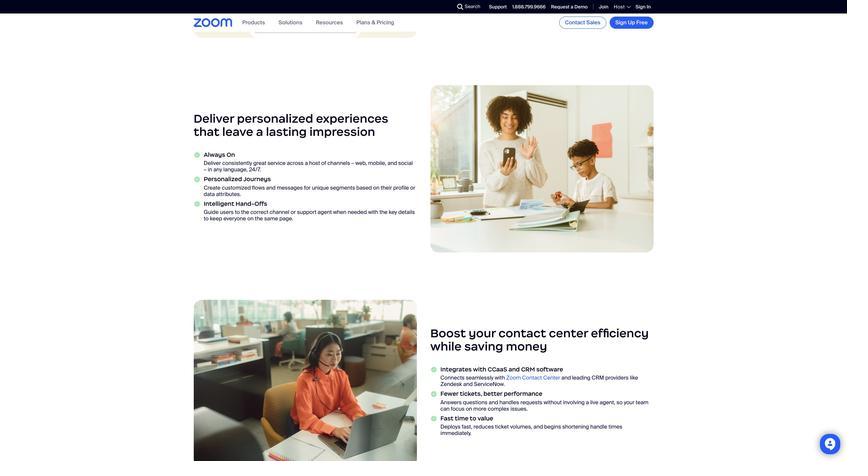 Task type: vqa. For each thing, say whether or not it's contained in the screenshot.
the focus
yes



Task type: describe. For each thing, give the bounding box(es) containing it.
money
[[506, 339, 547, 354]]

correct
[[250, 209, 268, 216]]

search image
[[457, 4, 463, 10]]

sign up free
[[615, 19, 648, 26]]

zoom logo image
[[194, 18, 232, 27]]

consistently
[[222, 160, 252, 167]]

2 horizontal spatial with
[[495, 374, 505, 381]]

a inside the deliver personalized experiences that leave a lasting impression
[[256, 124, 263, 139]]

sales
[[586, 19, 600, 26]]

page.
[[279, 215, 293, 222]]

connects seamlessly with zoom contact center
[[440, 374, 560, 381]]

for
[[304, 184, 311, 191]]

and inside personalized journeys create customized flows and messages for unique segments based on their profile or data attributes.
[[266, 184, 276, 191]]

integrates
[[440, 366, 472, 373]]

profile
[[393, 184, 409, 191]]

while
[[430, 339, 462, 354]]

in
[[647, 4, 651, 10]]

personalized
[[204, 176, 242, 183]]

involving
[[563, 399, 585, 406]]

unique
[[312, 184, 329, 191]]

center
[[543, 374, 560, 381]]

always on deliver consistently great service across a host of channels – web, mobile, and social – in any language, 24/7.
[[204, 151, 413, 173]]

integrates with ccaas and crm software
[[440, 366, 563, 373]]

request a demo link
[[551, 4, 588, 10]]

channel
[[270, 209, 289, 216]]

more
[[473, 405, 487, 412]]

questions
[[463, 399, 488, 406]]

ccaas
[[488, 366, 507, 373]]

reduces
[[474, 423, 494, 430]]

demo
[[574, 4, 588, 10]]

attributes.
[[216, 191, 241, 198]]

great
[[253, 160, 266, 167]]

free
[[636, 19, 648, 26]]

requests
[[521, 399, 542, 406]]

that
[[194, 124, 219, 139]]

of
[[321, 160, 326, 167]]

1 vertical spatial with
[[473, 366, 486, 373]]

shortening
[[562, 423, 589, 430]]

on inside fewer tickets, better performance answers questions and handles requests without involving a live agent, so your team can focus on more complex issues.
[[466, 405, 472, 412]]

and inside always on deliver consistently great service across a host of channels – web, mobile, and social – in any language, 24/7.
[[388, 160, 397, 167]]

support
[[297, 209, 316, 216]]

products button
[[242, 19, 265, 26]]

on
[[227, 151, 235, 158]]

on inside intelligent hand-offs guide users to the correct channel or support agent when needed with the key details to keep everyone on the same page.
[[247, 215, 254, 222]]

your inside fewer tickets, better performance answers questions and handles requests without involving a live agent, so your team can focus on more complex issues.
[[624, 399, 635, 406]]

1 vertical spatial contact
[[522, 374, 542, 381]]

agent
[[318, 209, 332, 216]]

complex
[[488, 405, 509, 412]]

crm inside and leading crm providers like zendesk and servicenow.
[[592, 374, 604, 381]]

social
[[398, 160, 413, 167]]

products
[[242, 19, 265, 26]]

contact sales link
[[559, 17, 606, 29]]

plans
[[356, 19, 370, 26]]

segments
[[330, 184, 355, 191]]

so
[[617, 399, 623, 406]]

0 horizontal spatial the
[[241, 209, 249, 216]]

sign up free link
[[610, 17, 654, 29]]

your inside 'boost your contact center efficiency while saving money'
[[469, 326, 496, 341]]

or inside intelligent hand-offs guide users to the correct channel or support agent when needed with the key details to keep everyone on the same page.
[[291, 209, 296, 216]]

keep
[[210, 215, 222, 222]]

fewer
[[440, 390, 459, 398]]

deliver inside always on deliver consistently great service across a host of channels – web, mobile, and social – in any language, 24/7.
[[204, 160, 221, 167]]

immediately.
[[440, 430, 472, 437]]

sign in
[[636, 4, 651, 10]]

lasting
[[266, 124, 307, 139]]

plans & pricing link
[[356, 19, 394, 26]]

1 horizontal spatial to
[[235, 209, 240, 216]]

boost
[[430, 326, 466, 341]]

support link
[[489, 4, 507, 10]]

without
[[544, 399, 562, 406]]

focus
[[451, 405, 465, 412]]

impression
[[310, 124, 375, 139]]

zoom
[[506, 374, 521, 381]]

1.888.799.9666 link
[[512, 4, 546, 10]]

data
[[204, 191, 215, 198]]

a left demo
[[571, 4, 573, 10]]

service
[[268, 160, 286, 167]]

zendesk
[[440, 381, 462, 388]]

search image
[[457, 4, 463, 10]]

key
[[389, 209, 397, 216]]

journeys
[[243, 176, 271, 183]]

volumes,
[[510, 423, 532, 430]]

personalized journeys create customized flows and messages for unique segments based on their profile or data attributes.
[[204, 176, 415, 198]]



Task type: locate. For each thing, give the bounding box(es) containing it.
1 vertical spatial crm
[[592, 374, 604, 381]]

and leading crm providers like zendesk and servicenow.
[[440, 374, 638, 388]]

and left social
[[388, 160, 397, 167]]

up
[[628, 19, 635, 26]]

everyone
[[223, 215, 246, 222]]

contact up performance
[[522, 374, 542, 381]]

crm right leading
[[592, 374, 604, 381]]

or inside personalized journeys create customized flows and messages for unique segments based on their profile or data attributes.
[[410, 184, 415, 191]]

to up fast,
[[470, 415, 476, 422]]

and inside fast time to value deploys fast, reduces ticket volumes, and begins shortening handle times immediately.
[[534, 423, 543, 430]]

fast time to value deploys fast, reduces ticket volumes, and begins shortening handle times immediately.
[[440, 415, 622, 437]]

1 vertical spatial or
[[291, 209, 296, 216]]

the down "hand-"
[[241, 209, 249, 216]]

resources
[[316, 19, 343, 26]]

with inside intelligent hand-offs guide users to the correct channel or support agent when needed with the key details to keep everyone on the same page.
[[368, 209, 378, 216]]

host
[[614, 4, 625, 10]]

create
[[204, 184, 221, 191]]

0 vertical spatial deliver
[[194, 111, 234, 126]]

0 horizontal spatial –
[[204, 166, 207, 173]]

0 horizontal spatial or
[[291, 209, 296, 216]]

sign for sign in
[[636, 4, 646, 10]]

0 vertical spatial your
[[469, 326, 496, 341]]

sign left in
[[636, 4, 646, 10]]

efficiency
[[591, 326, 649, 341]]

a
[[571, 4, 573, 10], [256, 124, 263, 139], [305, 160, 308, 167], [586, 399, 589, 406]]

2 vertical spatial with
[[495, 374, 505, 381]]

in
[[208, 166, 212, 173]]

crm up zoom contact center link
[[521, 366, 535, 373]]

2 vertical spatial on
[[466, 405, 472, 412]]

1 horizontal spatial your
[[624, 399, 635, 406]]

with right the needed
[[368, 209, 378, 216]]

to left keep
[[204, 215, 209, 222]]

host button
[[614, 4, 630, 10]]

1 horizontal spatial on
[[373, 184, 379, 191]]

servicenow.
[[474, 381, 505, 388]]

saving
[[464, 339, 503, 354]]

language,
[[223, 166, 248, 173]]

0 vertical spatial contact
[[565, 19, 585, 26]]

2 horizontal spatial on
[[466, 405, 472, 412]]

on left "their"
[[373, 184, 379, 191]]

contact sales
[[565, 19, 600, 26]]

and up zoom
[[509, 366, 520, 373]]

providers
[[605, 374, 629, 381]]

the
[[241, 209, 249, 216], [380, 209, 388, 216], [255, 215, 263, 222]]

deliver personalized experiences that leave a lasting impression
[[194, 111, 388, 139]]

to right the users
[[235, 209, 240, 216]]

on right everyone
[[247, 215, 254, 222]]

2 horizontal spatial the
[[380, 209, 388, 216]]

offs
[[255, 200, 267, 208]]

based
[[356, 184, 372, 191]]

begins
[[544, 423, 561, 430]]

1 horizontal spatial the
[[255, 215, 263, 222]]

when
[[333, 209, 346, 216]]

0 vertical spatial on
[[373, 184, 379, 191]]

and up "tickets,"
[[463, 381, 473, 388]]

and right center
[[562, 374, 571, 381]]

0 vertical spatial with
[[368, 209, 378, 216]]

deploys
[[440, 423, 461, 430]]

– left web,
[[351, 160, 354, 167]]

a inside always on deliver consistently great service across a host of channels – web, mobile, and social – in any language, 24/7.
[[305, 160, 308, 167]]

issues.
[[511, 405, 528, 412]]

and inside fewer tickets, better performance answers questions and handles requests without involving a live agent, so your team can focus on more complex issues.
[[489, 399, 498, 406]]

mobile,
[[368, 160, 386, 167]]

request a demo
[[551, 4, 588, 10]]

to inside fast time to value deploys fast, reduces ticket volumes, and begins shortening handle times immediately.
[[470, 415, 476, 422]]

on inside personalized journeys create customized flows and messages for unique segments based on their profile or data attributes.
[[373, 184, 379, 191]]

0 horizontal spatial crm
[[521, 366, 535, 373]]

1 horizontal spatial with
[[473, 366, 486, 373]]

1 vertical spatial deliver
[[204, 160, 221, 167]]

leave
[[222, 124, 253, 139]]

or right profile
[[410, 184, 415, 191]]

web,
[[355, 160, 367, 167]]

center
[[549, 326, 588, 341]]

connects
[[440, 374, 465, 381]]

zoom contact center link
[[506, 374, 560, 381]]

1 vertical spatial your
[[624, 399, 635, 406]]

0 vertical spatial or
[[410, 184, 415, 191]]

agent,
[[600, 399, 615, 406]]

sign inside "link"
[[615, 19, 627, 26]]

and right flows
[[266, 184, 276, 191]]

your
[[469, 326, 496, 341], [624, 399, 635, 406]]

support
[[489, 4, 507, 10]]

to
[[235, 209, 240, 216], [204, 215, 209, 222], [470, 415, 476, 422]]

contact
[[499, 326, 546, 341]]

join link
[[599, 4, 609, 10]]

sign for sign up free
[[615, 19, 627, 26]]

0 horizontal spatial to
[[204, 215, 209, 222]]

0 horizontal spatial your
[[469, 326, 496, 341]]

fewer tickets, better performance answers questions and handles requests without involving a live agent, so your team can focus on more complex issues.
[[440, 390, 649, 412]]

1 vertical spatial sign
[[615, 19, 627, 26]]

time
[[455, 415, 468, 422]]

solutions button
[[279, 19, 302, 26]]

1 horizontal spatial contact
[[565, 19, 585, 26]]

None search field
[[432, 1, 459, 12]]

handle
[[590, 423, 607, 430]]

value
[[478, 415, 493, 422]]

leading
[[572, 374, 590, 381]]

0 vertical spatial crm
[[521, 366, 535, 373]]

with up seamlessly
[[473, 366, 486, 373]]

0 horizontal spatial contact
[[522, 374, 542, 381]]

on
[[373, 184, 379, 191], [247, 215, 254, 222], [466, 405, 472, 412]]

or left support
[[291, 209, 296, 216]]

channels
[[327, 160, 350, 167]]

customized
[[222, 184, 251, 191]]

sign left the up
[[615, 19, 627, 26]]

pricing
[[377, 19, 394, 26]]

boost your contact center efficiency while saving money
[[430, 326, 649, 354]]

a left live
[[586, 399, 589, 406]]

contact down request a demo link on the top
[[565, 19, 585, 26]]

0 horizontal spatial sign
[[615, 19, 627, 26]]

like
[[630, 374, 638, 381]]

solutions
[[279, 19, 302, 26]]

– left in
[[204, 166, 207, 173]]

2 horizontal spatial to
[[470, 415, 476, 422]]

host
[[309, 160, 320, 167]]

1 horizontal spatial sign
[[636, 4, 646, 10]]

and down better
[[489, 399, 498, 406]]

fast,
[[462, 423, 472, 430]]

1 horizontal spatial crm
[[592, 374, 604, 381]]

software
[[536, 366, 563, 373]]

guide
[[204, 209, 219, 216]]

always
[[204, 151, 225, 158]]

a left "host"
[[305, 160, 308, 167]]

a right leave
[[256, 124, 263, 139]]

plans & pricing
[[356, 19, 394, 26]]

1 vertical spatial on
[[247, 215, 254, 222]]

contact
[[565, 19, 585, 26], [522, 374, 542, 381]]

crm
[[521, 366, 535, 373], [592, 374, 604, 381]]

women working in office image
[[194, 300, 417, 461]]

0 vertical spatial sign
[[636, 4, 646, 10]]

a inside fewer tickets, better performance answers questions and handles requests without involving a live agent, so your team can focus on more complex issues.
[[586, 399, 589, 406]]

answers
[[440, 399, 462, 406]]

with down integrates with ccaas and crm software on the bottom right
[[495, 374, 505, 381]]

deliver inside the deliver personalized experiences that leave a lasting impression
[[194, 111, 234, 126]]

1 horizontal spatial or
[[410, 184, 415, 191]]

the left key at the left of the page
[[380, 209, 388, 216]]

join
[[599, 4, 609, 10]]

search
[[465, 3, 480, 9]]

and
[[388, 160, 397, 167], [266, 184, 276, 191], [509, 366, 520, 373], [562, 374, 571, 381], [463, 381, 473, 388], [489, 399, 498, 406], [534, 423, 543, 430]]

1 horizontal spatial –
[[351, 160, 354, 167]]

the left same
[[255, 215, 263, 222]]

–
[[351, 160, 354, 167], [204, 166, 207, 173]]

any
[[213, 166, 222, 173]]

and left "begins"
[[534, 423, 543, 430]]

sign
[[636, 4, 646, 10], [615, 19, 627, 26]]

messages
[[277, 184, 303, 191]]

0 horizontal spatial on
[[247, 215, 254, 222]]

team
[[636, 399, 649, 406]]

times
[[609, 423, 622, 430]]

ticket
[[495, 423, 509, 430]]

0 horizontal spatial with
[[368, 209, 378, 216]]

intelligent
[[204, 200, 234, 208]]

on left more
[[466, 405, 472, 412]]

needed
[[348, 209, 367, 216]]

women helping son with homework image
[[430, 85, 654, 252]]

&
[[372, 19, 375, 26]]

better
[[484, 390, 502, 398]]



